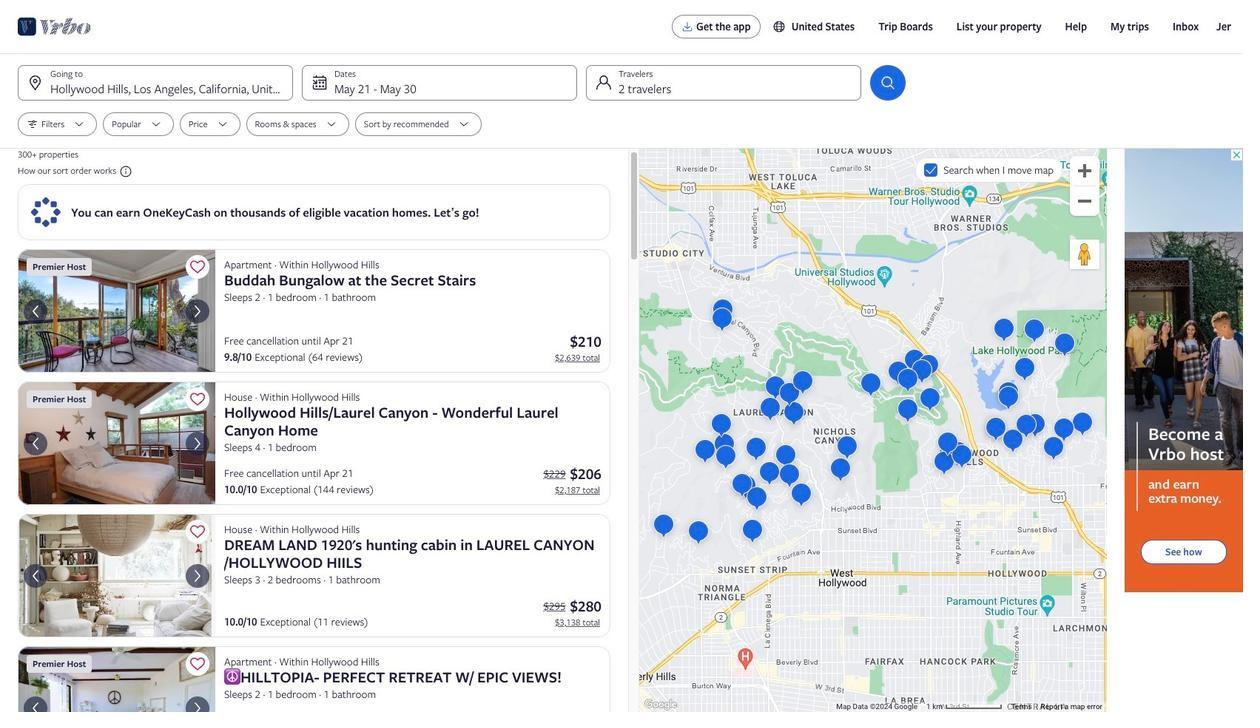 Task type: describe. For each thing, give the bounding box(es) containing it.
grab a seat and enjoy this view image
[[18, 250, 215, 373]]

show next image for ☮️hilltopia- perfect retreat w/ epic views! image
[[189, 700, 207, 713]]

living area image
[[18, 515, 215, 638]]

1 horizontal spatial small image
[[773, 20, 792, 33]]

show previous image for hollywood hills/laurel canyon - wonderful laurel canyon home image
[[27, 435, 44, 453]]

show next image for buddah bungalow at the secret stairs image
[[189, 302, 207, 320]]

map region
[[640, 149, 1108, 713]]

download the app button image
[[682, 21, 694, 33]]

show previous image for dream land 1920's hunting cabin in laurel canyon /hollywood hiils image
[[27, 568, 44, 585]]

room image for show previous image for ☮️hilltopia- perfect retreat w/ epic views!
[[18, 647, 215, 713]]

show previous image for ☮️hilltopia- perfect retreat w/ epic views! image
[[27, 700, 44, 713]]



Task type: vqa. For each thing, say whether or not it's contained in the screenshot.
the bottom small image
yes



Task type: locate. For each thing, give the bounding box(es) containing it.
0 vertical spatial small image
[[773, 20, 792, 33]]

search image
[[880, 74, 897, 92]]

1 room image from the top
[[18, 382, 215, 506]]

small image
[[773, 20, 792, 33], [116, 165, 133, 178]]

google image
[[643, 698, 679, 713]]

room image
[[18, 382, 215, 506], [18, 647, 215, 713]]

show previous image for buddah bungalow at the secret stairs image
[[27, 302, 44, 320]]

0 vertical spatial room image
[[18, 382, 215, 506]]

2 room image from the top
[[18, 647, 215, 713]]

vrbo logo image
[[18, 15, 91, 38]]

show next image for dream land 1920's hunting cabin in laurel canyon /hollywood hiils image
[[189, 568, 207, 585]]

room image for show previous image for hollywood hills/laurel canyon - wonderful laurel canyon home
[[18, 382, 215, 506]]

1 vertical spatial small image
[[116, 165, 133, 178]]

one key blue tier image
[[30, 196, 62, 229]]

1 vertical spatial room image
[[18, 647, 215, 713]]

0 horizontal spatial small image
[[116, 165, 133, 178]]

show next image for hollywood hills/laurel canyon - wonderful laurel canyon home image
[[189, 435, 207, 453]]



